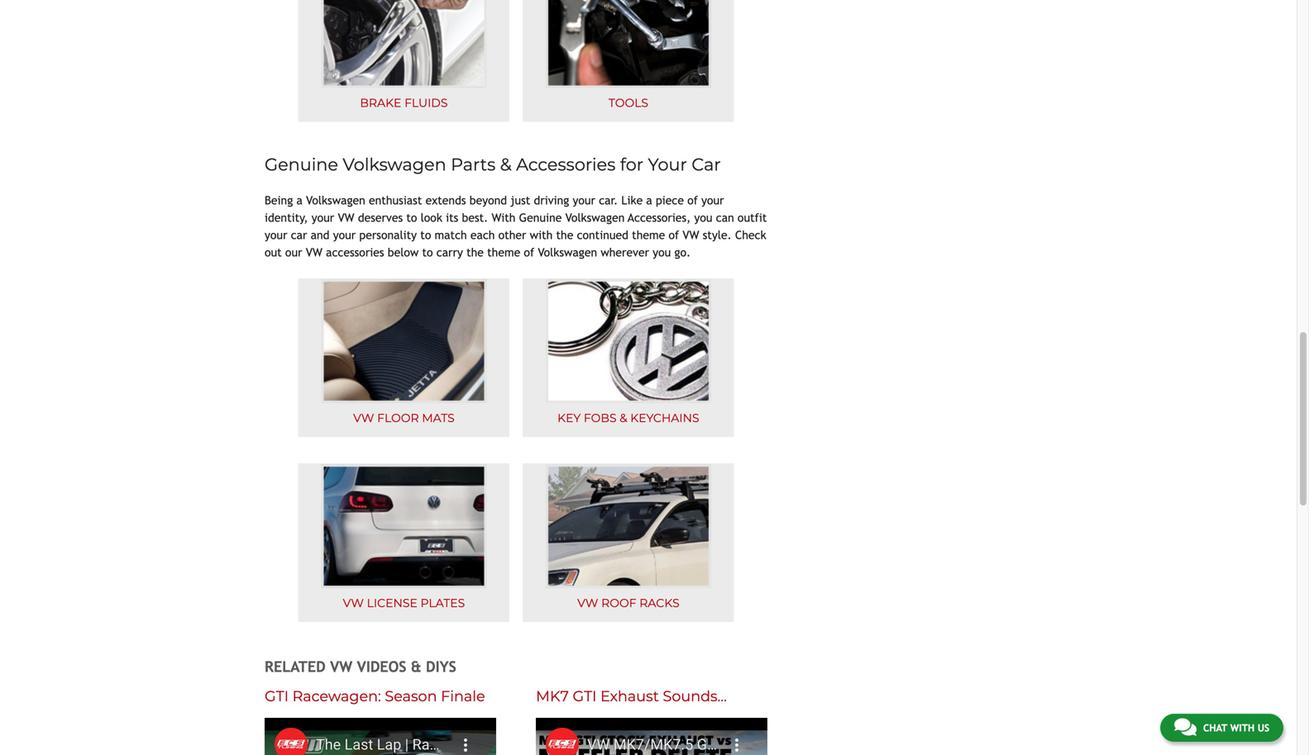 Task type: describe. For each thing, give the bounding box(es) containing it.
match
[[435, 229, 467, 242]]

racewagen:
[[292, 688, 381, 706]]

driving
[[534, 194, 569, 207]]

enthusiast
[[369, 194, 422, 207]]

and
[[311, 229, 330, 242]]

volkswagen up continued
[[565, 211, 625, 224]]

1 vertical spatial to
[[420, 229, 431, 242]]

your
[[648, 154, 687, 175]]

volkswagen up and
[[306, 194, 365, 207]]

season
[[385, 688, 437, 706]]

brake fluids link
[[298, 0, 510, 122]]

racks
[[639, 597, 679, 611]]

vw down and
[[306, 246, 322, 259]]

1 gti from the left
[[265, 688, 289, 706]]

sounds...
[[663, 688, 727, 706]]

brake
[[360, 96, 401, 110]]

your up out
[[265, 229, 287, 242]]

volkswagen tools image
[[546, 0, 711, 88]]

comments image
[[1174, 718, 1196, 738]]

vw floor mats image
[[321, 279, 487, 403]]

wherever
[[601, 246, 649, 259]]

0 horizontal spatial genuine
[[265, 154, 338, 175]]

with
[[492, 211, 516, 224]]

1 vertical spatial the
[[466, 246, 484, 259]]

for
[[620, 154, 643, 175]]

like
[[621, 194, 643, 207]]

2 vertical spatial to
[[422, 246, 433, 259]]

vw left roof
[[577, 597, 598, 611]]

vw up racewagen:
[[330, 659, 352, 676]]

beyond
[[470, 194, 507, 207]]

vw left the deserves
[[338, 211, 354, 224]]

vw license plates link
[[298, 464, 510, 623]]

car.
[[599, 194, 618, 207]]

being a volkswagen enthusiast extends beyond just driving your car. like a piece of your identity, your vw deserves to look its best. with genuine volkswagen accessories, you can outfit your car and your personality to match each other with the continued theme of vw style. check out our vw accessories below to carry the theme of volkswagen wherever you go.
[[265, 194, 767, 259]]

2 a from the left
[[646, 194, 652, 207]]

being
[[265, 194, 293, 207]]

1 vertical spatial &
[[620, 411, 627, 425]]

look
[[421, 211, 442, 224]]

outfit
[[738, 211, 767, 224]]

carry
[[436, 246, 463, 259]]

vw license plates image
[[321, 465, 487, 589]]

identity,
[[265, 211, 308, 224]]

1 a from the left
[[296, 194, 302, 207]]

related vw videos & diys
[[265, 659, 456, 676]]

& for diys
[[411, 659, 421, 676]]

1 horizontal spatial the
[[556, 229, 573, 242]]

vw up go.
[[683, 229, 699, 242]]

vw roof racks
[[577, 597, 679, 611]]

piece
[[656, 194, 684, 207]]

vw roof racks image
[[546, 465, 711, 589]]

vw left 'floor'
[[353, 411, 374, 425]]

0 horizontal spatial theme
[[487, 246, 520, 259]]

volkswagen down continued
[[538, 246, 597, 259]]

exhaust
[[600, 688, 659, 706]]

fluids
[[404, 96, 448, 110]]

brake fluids
[[360, 96, 448, 110]]

roof
[[601, 597, 636, 611]]

volkswagen brake fluid image
[[321, 0, 487, 88]]

fobs
[[584, 411, 617, 425]]

us
[[1258, 723, 1269, 734]]

genuine inside being a volkswagen enthusiast extends beyond just driving your car. like a piece of your identity, your vw deserves to look its best. with genuine volkswagen accessories, you can outfit your car and your personality to match each other with the continued theme of vw style. check out our vw accessories below to carry the theme of volkswagen wherever you go.
[[519, 211, 562, 224]]

accessories
[[516, 154, 616, 175]]

with inside being a volkswagen enthusiast extends beyond just driving your car. like a piece of your identity, your vw deserves to look its best. with genuine volkswagen accessories, you can outfit your car and your personality to match each other with the continued theme of vw style. check out our vw accessories below to carry the theme of volkswagen wherever you go.
[[530, 229, 553, 242]]

vw inside "link"
[[343, 597, 364, 611]]

mk7 gti exhaust sounds...
[[536, 688, 727, 706]]



Task type: locate. For each thing, give the bounding box(es) containing it.
0 horizontal spatial of
[[524, 246, 534, 259]]

videos
[[357, 659, 406, 676]]

a right like
[[646, 194, 652, 207]]

a
[[296, 194, 302, 207], [646, 194, 652, 207]]

0 horizontal spatial &
[[411, 659, 421, 676]]

& left 'diys'
[[411, 659, 421, 676]]

with right the other
[[530, 229, 553, 242]]

to down look
[[420, 229, 431, 242]]

1 vertical spatial theme
[[487, 246, 520, 259]]

below
[[388, 246, 419, 259]]

1 horizontal spatial genuine
[[519, 211, 562, 224]]

gti down related
[[265, 688, 289, 706]]

vw floor mats
[[353, 411, 455, 425]]

0 horizontal spatial you
[[653, 246, 671, 259]]

theme down accessories,
[[632, 229, 665, 242]]

0 horizontal spatial with
[[530, 229, 553, 242]]

finale
[[441, 688, 485, 706]]

1 horizontal spatial &
[[500, 154, 512, 175]]

accessories
[[326, 246, 384, 259]]

of right piece
[[687, 194, 698, 207]]

genuine
[[265, 154, 338, 175], [519, 211, 562, 224]]

1 vertical spatial genuine
[[519, 211, 562, 224]]

0 vertical spatial the
[[556, 229, 573, 242]]

theme down the other
[[487, 246, 520, 259]]

each
[[470, 229, 495, 242]]

just
[[510, 194, 530, 207]]

related
[[265, 659, 326, 676]]

chat with us link
[[1160, 714, 1283, 743]]

diys
[[426, 659, 456, 676]]

floor
[[377, 411, 419, 425]]

0 horizontal spatial the
[[466, 246, 484, 259]]

your
[[573, 194, 595, 207], [701, 194, 724, 207], [312, 211, 334, 224], [265, 229, 287, 242], [333, 229, 356, 242]]

1 horizontal spatial theme
[[632, 229, 665, 242]]

tools
[[608, 96, 648, 110]]

your up and
[[312, 211, 334, 224]]

the
[[556, 229, 573, 242], [466, 246, 484, 259]]

key fobs & keychains
[[557, 411, 699, 425]]

2 gti from the left
[[573, 688, 597, 706]]

1 horizontal spatial gti
[[573, 688, 597, 706]]

parts
[[451, 154, 496, 175]]

chat
[[1203, 723, 1227, 734]]

the down each at top left
[[466, 246, 484, 259]]

1 horizontal spatial you
[[694, 211, 712, 224]]

0 horizontal spatial a
[[296, 194, 302, 207]]

with
[[530, 229, 553, 242], [1230, 723, 1255, 734]]

chat with us
[[1203, 723, 1269, 734]]

your left the car.
[[573, 194, 595, 207]]

your up can at the top right
[[701, 194, 724, 207]]

vw
[[338, 211, 354, 224], [683, 229, 699, 242], [306, 246, 322, 259], [353, 411, 374, 425], [343, 597, 364, 611], [577, 597, 598, 611], [330, 659, 352, 676]]

continued
[[577, 229, 628, 242]]

1 horizontal spatial with
[[1230, 723, 1255, 734]]

out
[[265, 246, 282, 259]]

vw floor mats link
[[298, 279, 510, 437]]

of
[[687, 194, 698, 207], [669, 229, 679, 242], [524, 246, 534, 259]]

vw key fobs & keychains image
[[546, 279, 711, 403]]

2 horizontal spatial &
[[620, 411, 627, 425]]

gti racewagen: season finale link
[[265, 688, 485, 706]]

its
[[446, 211, 458, 224]]

style.
[[703, 229, 732, 242]]

2 vertical spatial of
[[524, 246, 534, 259]]

0 vertical spatial to
[[406, 211, 417, 224]]

mats
[[422, 411, 455, 425]]

1 vertical spatial you
[[653, 246, 671, 259]]

0 vertical spatial genuine
[[265, 154, 338, 175]]

car
[[692, 154, 721, 175]]

genuine volkswagen parts & accessories for your car
[[265, 154, 721, 175]]

accessories,
[[628, 211, 691, 224]]

you left go.
[[653, 246, 671, 259]]

vw license plates
[[343, 597, 465, 611]]

key fobs & keychains link
[[523, 279, 734, 437]]

gti racewagen: season finale
[[265, 688, 485, 706]]

deserves
[[358, 211, 403, 224]]

1 vertical spatial of
[[669, 229, 679, 242]]

vw left license
[[343, 597, 364, 611]]

can
[[716, 211, 734, 224]]

best.
[[462, 211, 488, 224]]

genuine down driving
[[519, 211, 562, 224]]

& right fobs
[[620, 411, 627, 425]]

other
[[498, 229, 526, 242]]

our
[[285, 246, 302, 259]]

vw roof racks link
[[523, 464, 734, 623]]

gti
[[265, 688, 289, 706], [573, 688, 597, 706]]

personality
[[359, 229, 417, 242]]

0 vertical spatial with
[[530, 229, 553, 242]]

mk7 gti exhaust sounds... link
[[536, 688, 727, 706]]

with left us
[[1230, 723, 1255, 734]]

the down driving
[[556, 229, 573, 242]]

1 vertical spatial with
[[1230, 723, 1255, 734]]

car
[[291, 229, 307, 242]]

key
[[557, 411, 581, 425]]

of up go.
[[669, 229, 679, 242]]

0 vertical spatial theme
[[632, 229, 665, 242]]

your up accessories
[[333, 229, 356, 242]]

plates
[[421, 597, 465, 611]]

& right parts
[[500, 154, 512, 175]]

0 vertical spatial &
[[500, 154, 512, 175]]

a right being
[[296, 194, 302, 207]]

of down the other
[[524, 246, 534, 259]]

to
[[406, 211, 417, 224], [420, 229, 431, 242], [422, 246, 433, 259]]

go.
[[674, 246, 691, 259]]

to left look
[[406, 211, 417, 224]]

0 vertical spatial you
[[694, 211, 712, 224]]

volkswagen
[[343, 154, 446, 175], [306, 194, 365, 207], [565, 211, 625, 224], [538, 246, 597, 259]]

1 horizontal spatial of
[[669, 229, 679, 242]]

check
[[735, 229, 766, 242]]

you left can at the top right
[[694, 211, 712, 224]]

2 vertical spatial &
[[411, 659, 421, 676]]

license
[[367, 597, 417, 611]]

0 horizontal spatial gti
[[265, 688, 289, 706]]

& for accessories
[[500, 154, 512, 175]]

&
[[500, 154, 512, 175], [620, 411, 627, 425], [411, 659, 421, 676]]

mk7
[[536, 688, 569, 706]]

1 horizontal spatial a
[[646, 194, 652, 207]]

2 horizontal spatial of
[[687, 194, 698, 207]]

tools link
[[523, 0, 734, 122]]

theme
[[632, 229, 665, 242], [487, 246, 520, 259]]

keychains
[[630, 411, 699, 425]]

genuine up being
[[265, 154, 338, 175]]

extends
[[426, 194, 466, 207]]

to left carry
[[422, 246, 433, 259]]

you
[[694, 211, 712, 224], [653, 246, 671, 259]]

gti right mk7
[[573, 688, 597, 706]]

volkswagen up 'enthusiast'
[[343, 154, 446, 175]]

0 vertical spatial of
[[687, 194, 698, 207]]



Task type: vqa. For each thing, say whether or not it's contained in the screenshot.
"ECS Tuning recommends this product." image
no



